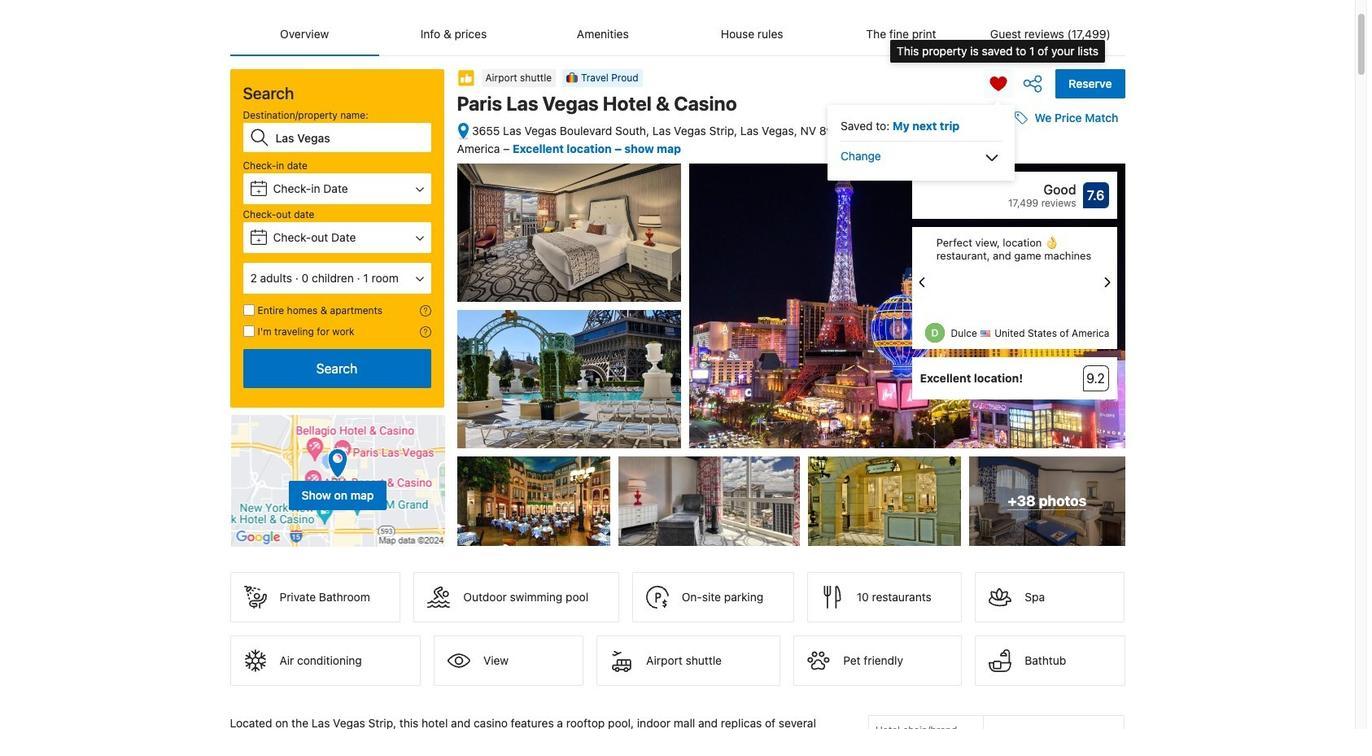 Task type: describe. For each thing, give the bounding box(es) containing it.
we'll show you stays where you can have the entire place to yourself image
[[419, 305, 431, 317]]

click to open map view image
[[457, 122, 469, 141]]

Where are you going? field
[[269, 123, 431, 152]]

if you select this option, we'll show you popular business travel features like breakfast, wifi and free parking. image
[[419, 326, 431, 338]]

we'll show you stays where you can have the entire place to yourself image
[[419, 305, 431, 317]]

if you select this option, we'll show you popular business travel features like breakfast, wifi and free parking. image
[[419, 326, 431, 338]]



Task type: vqa. For each thing, say whether or not it's contained in the screenshot.
2.5
no



Task type: locate. For each thing, give the bounding box(es) containing it.
next image
[[1097, 273, 1117, 292]]

section
[[223, 56, 450, 548]]

scored 9.2 element
[[1083, 365, 1109, 392]]

previous image
[[912, 273, 931, 292]]



